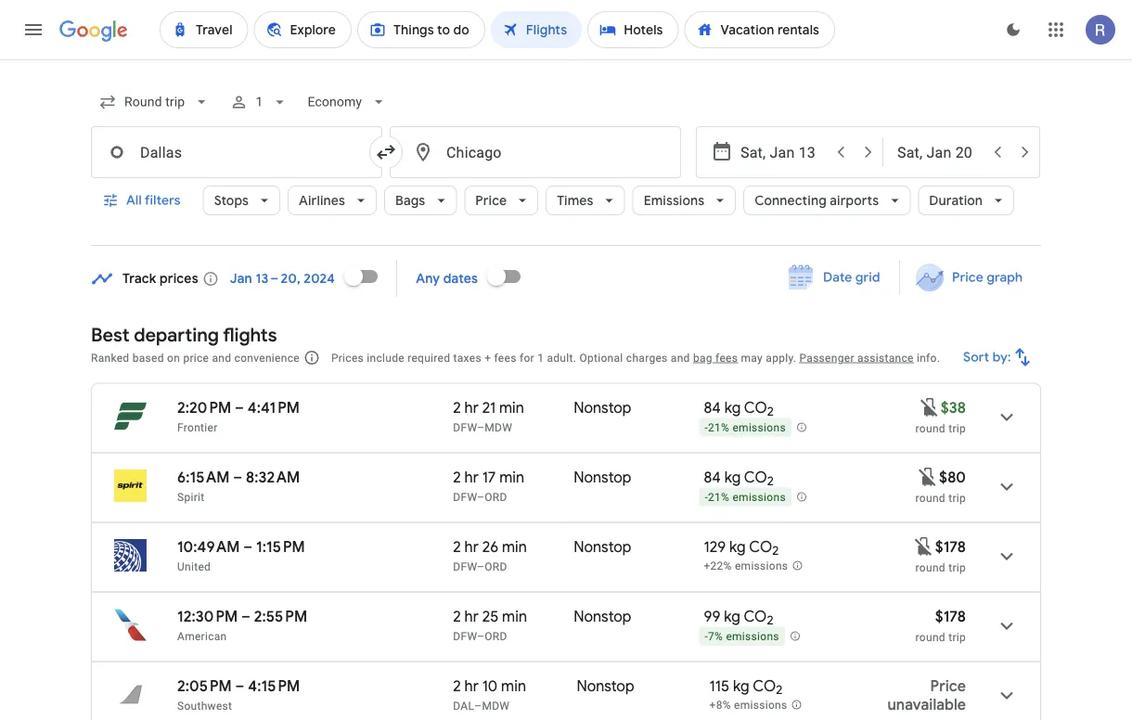 Task type: vqa. For each thing, say whether or not it's contained in the screenshot.
the Members
no



Task type: describe. For each thing, give the bounding box(es) containing it.
unavailable
[[888, 695, 966, 714]]

grid
[[856, 269, 881, 286]]

round for $80
[[916, 491, 946, 504]]

hr for 26
[[465, 537, 479, 556]]

-7% emissions
[[705, 630, 780, 643]]

+8% emissions
[[710, 699, 788, 712]]

Departure time: 12:30 PM. text field
[[177, 607, 238, 626]]

21
[[482, 398, 496, 417]]

departing
[[134, 323, 219, 347]]

spirit
[[177, 491, 205, 504]]

2 hr 25 min dfw – ord
[[453, 607, 527, 643]]

price graph button
[[904, 261, 1038, 294]]

co inside 115 kg co 2
[[753, 677, 776, 696]]

best
[[91, 323, 130, 347]]

1 inside best departing flights main content
[[538, 351, 544, 364]]

7%
[[708, 630, 723, 643]]

include
[[367, 351, 405, 364]]

price graph
[[952, 269, 1023, 286]]

– inside 12:30 pm – 2:55 pm american
[[241, 607, 251, 626]]

ord for 26
[[485, 560, 507, 573]]

passenger assistance button
[[800, 351, 914, 364]]

+
[[485, 351, 491, 364]]

learn more about ranking image
[[303, 349, 320, 366]]

12:30 pm – 2:55 pm american
[[177, 607, 307, 643]]

hr for 25
[[465, 607, 479, 626]]

flight details. leaves dallas love field airport at 2:05 pm on saturday, january 13 and arrives at chicago midway international airport at 4:15 pm on saturday, january 13. image
[[985, 673, 1029, 718]]

$178 round trip
[[916, 607, 966, 644]]

co for $80
[[744, 468, 767, 487]]

2:20 pm – 4:41 pm frontier
[[177, 398, 300, 434]]

emissions button
[[633, 178, 736, 223]]

2:20 pm
[[177, 398, 231, 417]]

taxes
[[453, 351, 482, 364]]

hr for 21
[[465, 398, 479, 417]]

mdw for 21
[[485, 421, 512, 434]]

$38
[[941, 398, 966, 417]]

2 up 129 kg co 2
[[767, 474, 774, 489]]

Departure text field
[[741, 127, 826, 177]]

2 inside 115 kg co 2
[[776, 682, 783, 698]]

2 inside 2 hr 25 min dfw – ord
[[453, 607, 461, 626]]

– inside 2 hr 21 min dfw – mdw
[[477, 421, 485, 434]]

10
[[482, 677, 498, 696]]

round inside '$178 round trip'
[[916, 631, 946, 644]]

12:30 pm
[[177, 607, 238, 626]]

find the best price region
[[91, 254, 1041, 309]]

price for price graph
[[952, 269, 984, 286]]

emissions
[[644, 192, 705, 209]]

total duration 2 hr 26 min. element
[[453, 537, 574, 559]]

round trip for $80
[[916, 491, 966, 504]]

price unavailable
[[888, 677, 966, 714]]

2 inside "99 kg co 2"
[[767, 613, 774, 629]]

6:15 am
[[177, 468, 230, 487]]

jan
[[230, 271, 252, 287]]

prices include required taxes + fees for 1 adult. optional charges and bag fees may apply. passenger assistance
[[331, 351, 914, 364]]

price
[[183, 351, 209, 364]]

Departure time: 2:20 PM. text field
[[177, 398, 231, 417]]

kg for $178
[[730, 537, 746, 556]]

dfw for 2 hr 25 min
[[453, 630, 477, 643]]

2 inside 2 hr 26 min dfw – ord
[[453, 537, 461, 556]]

nonstop for 2 hr 25 min
[[574, 607, 632, 626]]

38 US dollars text field
[[941, 398, 966, 417]]

for
[[520, 351, 535, 364]]

sort
[[964, 349, 990, 366]]

25
[[482, 607, 499, 626]]

price button
[[464, 178, 539, 223]]

21% for 2 hr 17 min
[[708, 491, 730, 504]]

178 US dollars text field
[[935, 607, 966, 626]]

2:05 pm – 4:15 pm southwest
[[177, 677, 300, 712]]

kg for $38
[[725, 398, 741, 417]]

$80
[[939, 468, 966, 487]]

this price for this flight doesn't include overhead bin access. if you need a carry-on bag, use the bags filter to update prices. image for $38
[[919, 396, 941, 418]]

date
[[823, 269, 853, 286]]

based
[[132, 351, 164, 364]]

2024
[[304, 271, 335, 287]]

2 hr 21 min dfw – mdw
[[453, 398, 524, 434]]

sort by: button
[[956, 335, 1041, 380]]

kg inside "99 kg co 2"
[[724, 607, 741, 626]]

dfw for 2 hr 17 min
[[453, 491, 477, 504]]

track
[[123, 271, 156, 287]]

nonstop flight. element for 2 hr 25 min
[[574, 607, 632, 629]]

178 US dollars text field
[[935, 537, 966, 556]]

6:15 am – 8:32 am spirit
[[177, 468, 300, 504]]

frontier
[[177, 421, 218, 434]]

21% for 2 hr 21 min
[[708, 422, 730, 435]]

26
[[482, 537, 499, 556]]

track prices
[[123, 271, 198, 287]]

assistance
[[858, 351, 914, 364]]

Arrival time: 1:15 PM. text field
[[256, 537, 305, 556]]

dfw for 2 hr 21 min
[[453, 421, 477, 434]]

2 hr 26 min dfw – ord
[[453, 537, 527, 573]]

– inside 2 hr 25 min dfw – ord
[[477, 630, 485, 643]]

airports
[[830, 192, 879, 209]]

nonstop for 2 hr 21 min
[[574, 398, 632, 417]]

co for $38
[[744, 398, 767, 417]]

emissions for 2 hr 21 min
[[733, 422, 786, 435]]

99
[[704, 607, 721, 626]]

115
[[710, 677, 730, 696]]

2:55 pm
[[254, 607, 307, 626]]

times
[[557, 192, 594, 209]]

loading results progress bar
[[0, 59, 1132, 63]]

nonstop flight. element for 2 hr 17 min
[[574, 468, 632, 490]]

hr for 10
[[465, 677, 479, 696]]

dates
[[443, 271, 478, 287]]

on
[[167, 351, 180, 364]]

any
[[416, 271, 440, 287]]

+8%
[[710, 699, 731, 712]]

main menu image
[[22, 19, 45, 41]]

total duration 2 hr 21 min. element
[[453, 398, 574, 420]]

mdw for 10
[[482, 699, 510, 712]]

8:32 am
[[246, 468, 300, 487]]

17
[[482, 468, 496, 487]]

filters
[[145, 192, 181, 209]]

- for 2 hr 21 min
[[705, 422, 708, 435]]

leaves dallas/fort worth international airport at 2:20 pm on saturday, january 13 and arrives at chicago midway international airport at 4:41 pm on saturday, january 13. element
[[177, 398, 300, 417]]

dal
[[453, 699, 475, 712]]

80 US dollars text field
[[939, 468, 966, 487]]

2 hr 17 min dfw – ord
[[453, 468, 525, 504]]

by:
[[993, 349, 1012, 366]]

10:49 am
[[177, 537, 240, 556]]

Arrival time: 4:41 PM. text field
[[248, 398, 300, 417]]

emissions for 2 hr 17 min
[[733, 491, 786, 504]]

prices
[[160, 271, 198, 287]]

ord for 25
[[485, 630, 507, 643]]

bag fees button
[[693, 351, 738, 364]]

total duration 2 hr 10 min. element
[[453, 677, 577, 698]]

learn more about tracked prices image
[[202, 271, 219, 287]]

stops button
[[203, 178, 280, 223]]

leaves dallas/fort worth international airport at 10:49 am on saturday, january 13 and arrives at o'hare international airport at 1:15 pm on saturday, january 13. element
[[177, 537, 305, 556]]

all filters button
[[91, 178, 196, 223]]

flights
[[223, 323, 277, 347]]



Task type: locate. For each thing, give the bounding box(es) containing it.
2 inside 2 hr 10 min dal – mdw
[[453, 677, 461, 696]]

–
[[235, 398, 244, 417], [477, 421, 485, 434], [233, 468, 242, 487], [477, 491, 485, 504], [244, 537, 253, 556], [477, 560, 485, 573], [241, 607, 251, 626], [477, 630, 485, 643], [235, 677, 245, 696], [475, 699, 482, 712]]

Arrival time: 2:55 PM. text field
[[254, 607, 307, 626]]

min for 2 hr 21 min
[[499, 398, 524, 417]]

0 vertical spatial price
[[476, 192, 507, 209]]

2 up -7% emissions
[[767, 613, 774, 629]]

1 vertical spatial price
[[952, 269, 984, 286]]

total duration 2 hr 25 min. element
[[453, 607, 574, 629]]

ord for 17
[[485, 491, 507, 504]]

- for 2 hr 17 min
[[705, 491, 708, 504]]

84 down bag fees button
[[704, 398, 721, 417]]

0 vertical spatial -
[[705, 422, 708, 435]]

and
[[212, 351, 231, 364], [671, 351, 690, 364]]

0 vertical spatial $178
[[935, 537, 966, 556]]

2 $178 from the top
[[935, 607, 966, 626]]

10:49 am – 1:15 pm united
[[177, 537, 305, 573]]

dfw for 2 hr 26 min
[[453, 560, 477, 573]]

-21% emissions for $38
[[705, 422, 786, 435]]

co inside "99 kg co 2"
[[744, 607, 767, 626]]

2 vertical spatial ord
[[485, 630, 507, 643]]

emissions down may
[[733, 422, 786, 435]]

emissions up 129 kg co 2
[[733, 491, 786, 504]]

4 trip from the top
[[949, 631, 966, 644]]

1 round from the top
[[916, 422, 946, 435]]

– inside 2 hr 10 min dal – mdw
[[475, 699, 482, 712]]

min inside 2 hr 21 min dfw – mdw
[[499, 398, 524, 417]]

date grid button
[[775, 261, 896, 294]]

1 vertical spatial 1
[[538, 351, 544, 364]]

3 hr from the top
[[465, 537, 479, 556]]

$178 left flight details. leaves dallas/fort worth international airport at 10:49 am on saturday, january 13 and arrives at o'hare international airport at 1:15 pm on saturday, january 13. image
[[935, 537, 966, 556]]

dfw inside 2 hr 17 min dfw – ord
[[453, 491, 477, 504]]

0 vertical spatial mdw
[[485, 421, 512, 434]]

+22%
[[704, 560, 732, 573]]

round trip for $178
[[916, 561, 966, 574]]

13 – 20,
[[256, 271, 301, 287]]

115 kg co 2
[[710, 677, 783, 698]]

ord inside 2 hr 17 min dfw – ord
[[485, 491, 507, 504]]

min inside 2 hr 25 min dfw – ord
[[502, 607, 527, 626]]

2 up +22% emissions
[[772, 543, 779, 559]]

price left graph
[[952, 269, 984, 286]]

$178 left flight details. leaves dallas/fort worth international airport at 12:30 pm on saturday, january 13 and arrives at o'hare international airport at 2:55 pm on saturday, january 13. icon
[[935, 607, 966, 626]]

– inside 2:05 pm – 4:15 pm southwest
[[235, 677, 245, 696]]

$178 inside '$178 round trip'
[[935, 607, 966, 626]]

1 round trip from the top
[[916, 422, 966, 435]]

None field
[[91, 85, 218, 119], [300, 85, 395, 119], [91, 85, 218, 119], [300, 85, 395, 119]]

apply.
[[766, 351, 797, 364]]

price for price unavailable
[[931, 677, 966, 696]]

4 round from the top
[[916, 631, 946, 644]]

co up -7% emissions
[[744, 607, 767, 626]]

min inside 2 hr 26 min dfw – ord
[[502, 537, 527, 556]]

1 dfw from the top
[[453, 421, 477, 434]]

leaves dallas/fort worth international airport at 6:15 am on saturday, january 13 and arrives at o'hare international airport at 8:32 am on saturday, january 13. element
[[177, 468, 300, 487]]

1 horizontal spatial fees
[[716, 351, 738, 364]]

84 kg co 2 down may
[[704, 398, 774, 420]]

– down 21
[[477, 421, 485, 434]]

round trip
[[916, 422, 966, 435], [916, 491, 966, 504], [916, 561, 966, 574]]

co inside 129 kg co 2
[[749, 537, 772, 556]]

2 left 21
[[453, 398, 461, 417]]

adult.
[[547, 351, 577, 364]]

price inside 'price unavailable'
[[931, 677, 966, 696]]

0 vertical spatial ord
[[485, 491, 507, 504]]

round down 178 us dollars text box
[[916, 561, 946, 574]]

-21% emissions
[[705, 422, 786, 435], [705, 491, 786, 504]]

stops
[[214, 192, 249, 209]]

mdw down 21
[[485, 421, 512, 434]]

round for $38
[[916, 422, 946, 435]]

0 horizontal spatial fees
[[494, 351, 517, 364]]

connecting
[[755, 192, 827, 209]]

2 vertical spatial -
[[705, 630, 708, 643]]

nonstop
[[574, 398, 632, 417], [574, 468, 632, 487], [574, 537, 632, 556], [574, 607, 632, 626], [577, 677, 635, 696]]

ranked
[[91, 351, 129, 364]]

nonstop flight. element for 2 hr 26 min
[[574, 537, 632, 559]]

$178 for $178
[[935, 537, 966, 556]]

2 dfw from the top
[[453, 491, 477, 504]]

3 round trip from the top
[[916, 561, 966, 574]]

2 84 kg co 2 from the top
[[704, 468, 774, 489]]

hr left 25 at the bottom
[[465, 607, 479, 626]]

1 vertical spatial mdw
[[482, 699, 510, 712]]

84 for 2 hr 21 min
[[704, 398, 721, 417]]

– down 17
[[477, 491, 485, 504]]

– inside 10:49 am – 1:15 pm united
[[244, 537, 253, 556]]

0 vertical spatial round trip
[[916, 422, 966, 435]]

21% up 129
[[708, 491, 730, 504]]

4:15 pm
[[248, 677, 300, 696]]

trip for $38
[[949, 422, 966, 435]]

price inside button
[[952, 269, 984, 286]]

– inside 6:15 am – 8:32 am spirit
[[233, 468, 242, 487]]

ranked based on price and convenience
[[91, 351, 300, 364]]

convenience
[[234, 351, 300, 364]]

emissions down 129 kg co 2
[[735, 560, 788, 573]]

united
[[177, 560, 211, 573]]

1 vertical spatial this price for this flight doesn't include overhead bin access. if you need a carry-on bag, use the bags filter to update prices. image
[[913, 535, 935, 558]]

bags button
[[384, 178, 457, 223]]

None search field
[[91, 80, 1041, 246]]

2:05 pm
[[177, 677, 232, 696]]

price inside popup button
[[476, 192, 507, 209]]

Arrival time: 8:32 AM. text field
[[246, 468, 300, 487]]

price right bags popup button
[[476, 192, 507, 209]]

kg inside 115 kg co 2
[[733, 677, 750, 696]]

trip down $178 text field
[[949, 631, 966, 644]]

2 left 25 at the bottom
[[453, 607, 461, 626]]

sort by:
[[964, 349, 1012, 366]]

best departing flights main content
[[91, 254, 1041, 720]]

0 horizontal spatial and
[[212, 351, 231, 364]]

2 vertical spatial round trip
[[916, 561, 966, 574]]

Departure time: 2:05 PM. text field
[[177, 677, 232, 696]]

84 up 129
[[704, 468, 721, 487]]

emissions for 2 hr 25 min
[[726, 630, 780, 643]]

ord inside 2 hr 26 min dfw – ord
[[485, 560, 507, 573]]

Arrival time: 4:15 PM. text field
[[248, 677, 300, 696]]

round trip down '$80'
[[916, 491, 966, 504]]

fees
[[494, 351, 517, 364], [716, 351, 738, 364]]

2 -21% emissions from the top
[[705, 491, 786, 504]]

min for 2 hr 25 min
[[502, 607, 527, 626]]

1 vertical spatial -
[[705, 491, 708, 504]]

min right 17
[[500, 468, 525, 487]]

$178 for $178 round trip
[[935, 607, 966, 626]]

trip for $178
[[949, 561, 966, 574]]

mdw down 10
[[482, 699, 510, 712]]

hr inside 2 hr 26 min dfw – ord
[[465, 537, 479, 556]]

2 ord from the top
[[485, 560, 507, 573]]

passenger
[[800, 351, 855, 364]]

optional
[[580, 351, 623, 364]]

Return text field
[[898, 127, 983, 177]]

1 -21% emissions from the top
[[705, 422, 786, 435]]

dfw down total duration 2 hr 21 min. element
[[453, 421, 477, 434]]

1 fees from the left
[[494, 351, 517, 364]]

0 vertical spatial 84
[[704, 398, 721, 417]]

-21% emissions for $80
[[705, 491, 786, 504]]

3 round from the top
[[916, 561, 946, 574]]

and left bag
[[671, 351, 690, 364]]

2 hr from the top
[[465, 468, 479, 487]]

airlines
[[299, 192, 345, 209]]

1 vertical spatial 84 kg co 2
[[704, 468, 774, 489]]

this price for this flight doesn't include overhead bin access. if you need a carry-on bag, use the bags filter to update prices. image down this price for this flight doesn't include overhead bin access. if you need a carry-on bag, use the bags filter to update prices. image
[[913, 535, 935, 558]]

flight details. leaves dallas/fort worth international airport at 2:20 pm on saturday, january 13 and arrives at chicago midway international airport at 4:41 pm on saturday, january 13. image
[[985, 395, 1029, 439]]

times button
[[546, 178, 625, 223]]

nonstop flight. element
[[574, 398, 632, 420], [574, 468, 632, 490], [574, 537, 632, 559], [574, 607, 632, 629], [577, 677, 635, 698]]

3 - from the top
[[705, 630, 708, 643]]

2 - from the top
[[705, 491, 708, 504]]

ord inside 2 hr 25 min dfw – ord
[[485, 630, 507, 643]]

dfw down total duration 2 hr 25 min. element
[[453, 630, 477, 643]]

4 dfw from the top
[[453, 630, 477, 643]]

emissions down "99 kg co 2"
[[726, 630, 780, 643]]

1 $178 from the top
[[935, 537, 966, 556]]

1 hr from the top
[[465, 398, 479, 417]]

bags
[[395, 192, 425, 209]]

84 kg co 2 up 129 kg co 2
[[704, 468, 774, 489]]

dfw inside 2 hr 25 min dfw – ord
[[453, 630, 477, 643]]

2 21% from the top
[[708, 491, 730, 504]]

dfw down total duration 2 hr 17 min. element at the bottom of page
[[453, 491, 477, 504]]

2 round trip from the top
[[916, 491, 966, 504]]

round trip for $38
[[916, 422, 966, 435]]

0 vertical spatial -21% emissions
[[705, 422, 786, 435]]

best departing flights
[[91, 323, 277, 347]]

min inside 2 hr 17 min dfw – ord
[[500, 468, 525, 487]]

leaves dallas love field airport at 2:05 pm on saturday, january 13 and arrives at chicago midway international airport at 4:15 pm on saturday, january 13. element
[[177, 677, 300, 696]]

2 left '26'
[[453, 537, 461, 556]]

1 horizontal spatial 1
[[538, 351, 544, 364]]

0 vertical spatial this price for this flight doesn't include overhead bin access. if you need a carry-on bag, use the bags filter to update prices. image
[[919, 396, 941, 418]]

kg
[[725, 398, 741, 417], [725, 468, 741, 487], [730, 537, 746, 556], [724, 607, 741, 626], [733, 677, 750, 696]]

kg up 129 kg co 2
[[725, 468, 741, 487]]

1 vertical spatial $178
[[935, 607, 966, 626]]

min right 21
[[499, 398, 524, 417]]

change appearance image
[[991, 7, 1036, 52]]

emissions
[[733, 422, 786, 435], [733, 491, 786, 504], [735, 560, 788, 573], [726, 630, 780, 643], [734, 699, 788, 712]]

flight details. leaves dallas/fort worth international airport at 6:15 am on saturday, january 13 and arrives at o'hare international airport at 8:32 am on saturday, january 13. image
[[985, 465, 1029, 509]]

duration button
[[918, 178, 1015, 223]]

– inside 2 hr 17 min dfw – ord
[[477, 491, 485, 504]]

21% down bag fees button
[[708, 422, 730, 435]]

round trip down $38
[[916, 422, 966, 435]]

min right 25 at the bottom
[[502, 607, 527, 626]]

– left arrival time: 2:55 pm. text box
[[241, 607, 251, 626]]

– left 1:15 pm
[[244, 537, 253, 556]]

none search field containing all filters
[[91, 80, 1041, 246]]

1 vertical spatial -21% emissions
[[705, 491, 786, 504]]

charges
[[626, 351, 668, 364]]

1 button
[[222, 80, 296, 124]]

hr inside 2 hr 25 min dfw – ord
[[465, 607, 479, 626]]

-
[[705, 422, 708, 435], [705, 491, 708, 504], [705, 630, 708, 643]]

1 horizontal spatial and
[[671, 351, 690, 364]]

and right "price"
[[212, 351, 231, 364]]

dfw
[[453, 421, 477, 434], [453, 491, 477, 504], [453, 560, 477, 573], [453, 630, 477, 643]]

3 dfw from the top
[[453, 560, 477, 573]]

kg inside 129 kg co 2
[[730, 537, 746, 556]]

may
[[741, 351, 763, 364]]

5 hr from the top
[[465, 677, 479, 696]]

2 vertical spatial price
[[931, 677, 966, 696]]

dfw down total duration 2 hr 26 min. element
[[453, 560, 477, 573]]

1 and from the left
[[212, 351, 231, 364]]

total duration 2 hr 17 min. element
[[453, 468, 574, 490]]

84 kg co 2 for $80
[[704, 468, 774, 489]]

1 84 kg co 2 from the top
[[704, 398, 774, 420]]

1 84 from the top
[[704, 398, 721, 417]]

fees right +
[[494, 351, 517, 364]]

mdw
[[485, 421, 512, 434], [482, 699, 510, 712]]

– right 6:15 am
[[233, 468, 242, 487]]

flight details. leaves dallas/fort worth international airport at 10:49 am on saturday, january 13 and arrives at o'hare international airport at 1:15 pm on saturday, january 13. image
[[985, 534, 1029, 579]]

ord
[[485, 491, 507, 504], [485, 560, 507, 573], [485, 630, 507, 643]]

2 hr 10 min dal – mdw
[[453, 677, 526, 712]]

southwest
[[177, 699, 232, 712]]

4 hr from the top
[[465, 607, 479, 626]]

-21% emissions down may
[[705, 422, 786, 435]]

trip down '$80'
[[949, 491, 966, 504]]

price left flight details. leaves dallas love field airport at 2:05 pm on saturday, january 13 and arrives at chicago midway international airport at 4:15 pm on saturday, january 13. image
[[931, 677, 966, 696]]

2 round from the top
[[916, 491, 946, 504]]

2 up +8% emissions
[[776, 682, 783, 698]]

– inside 2 hr 26 min dfw – ord
[[477, 560, 485, 573]]

min right 10
[[501, 677, 526, 696]]

1 ord from the top
[[485, 491, 507, 504]]

min for 2 hr 26 min
[[502, 537, 527, 556]]

129
[[704, 537, 726, 556]]

mdw inside 2 hr 21 min dfw – mdw
[[485, 421, 512, 434]]

airlines button
[[288, 178, 377, 223]]

+22% emissions
[[704, 560, 788, 573]]

3 ord from the top
[[485, 630, 507, 643]]

4:41 pm
[[248, 398, 300, 417]]

all
[[126, 192, 142, 209]]

co up +8% emissions
[[753, 677, 776, 696]]

co up 129 kg co 2
[[744, 468, 767, 487]]

ord down 17
[[485, 491, 507, 504]]

this price for this flight doesn't include overhead bin access. if you need a carry-on bag, use the bags filter to update prices. image
[[917, 466, 939, 488]]

min right '26'
[[502, 537, 527, 556]]

99 kg co 2
[[704, 607, 774, 629]]

swap origin and destination. image
[[375, 141, 397, 163]]

– inside 2:20 pm – 4:41 pm frontier
[[235, 398, 244, 417]]

2 down apply.
[[767, 404, 774, 420]]

3 trip from the top
[[949, 561, 966, 574]]

ord down 25 at the bottom
[[485, 630, 507, 643]]

2 trip from the top
[[949, 491, 966, 504]]

american
[[177, 630, 227, 643]]

round
[[916, 422, 946, 435], [916, 491, 946, 504], [916, 561, 946, 574], [916, 631, 946, 644]]

– down '26'
[[477, 560, 485, 573]]

1 trip from the top
[[949, 422, 966, 435]]

hr left '26'
[[465, 537, 479, 556]]

- down bag
[[705, 422, 708, 435]]

ord down '26'
[[485, 560, 507, 573]]

0 vertical spatial 1
[[256, 94, 263, 110]]

– down 25 at the bottom
[[477, 630, 485, 643]]

trip down $38
[[949, 422, 966, 435]]

2 inside 2 hr 21 min dfw – mdw
[[453, 398, 461, 417]]

129 kg co 2
[[704, 537, 779, 559]]

fees right bag
[[716, 351, 738, 364]]

hr inside 2 hr 10 min dal – mdw
[[465, 677, 479, 696]]

co for $178
[[749, 537, 772, 556]]

duration
[[929, 192, 983, 209]]

0 vertical spatial 21%
[[708, 422, 730, 435]]

1 vertical spatial round trip
[[916, 491, 966, 504]]

2 and from the left
[[671, 351, 690, 364]]

trip inside '$178 round trip'
[[949, 631, 966, 644]]

leaves dallas/fort worth international airport at 12:30 pm on saturday, january 13 and arrives at o'hare international airport at 2:55 pm on saturday, january 13. element
[[177, 607, 307, 626]]

any dates
[[416, 271, 478, 287]]

flight details. leaves dallas/fort worth international airport at 12:30 pm on saturday, january 13 and arrives at o'hare international airport at 2:55 pm on saturday, january 13. image
[[985, 604, 1029, 648]]

dfw inside 2 hr 21 min dfw – mdw
[[453, 421, 477, 434]]

this price for this flight doesn't include overhead bin access. if you need a carry-on bag, use the bags filter to update prices. image
[[919, 396, 941, 418], [913, 535, 935, 558]]

1 vertical spatial ord
[[485, 560, 507, 573]]

emissions down 115 kg co 2
[[734, 699, 788, 712]]

Departure time: 10:49 AM. text field
[[177, 537, 240, 556]]

nonstop flight. element for 2 hr 10 min
[[577, 677, 635, 698]]

round for $178
[[916, 561, 946, 574]]

kg up +22% emissions
[[730, 537, 746, 556]]

hr inside 2 hr 21 min dfw – mdw
[[465, 398, 479, 417]]

trip for $80
[[949, 491, 966, 504]]

connecting airports
[[755, 192, 879, 209]]

1 vertical spatial 21%
[[708, 491, 730, 504]]

-21% emissions up 129 kg co 2
[[705, 491, 786, 504]]

connecting airports button
[[744, 178, 911, 223]]

prices
[[331, 351, 364, 364]]

None text field
[[91, 126, 382, 178]]

min for 2 hr 17 min
[[500, 468, 525, 487]]

- down 99
[[705, 630, 708, 643]]

nonstop for 2 hr 10 min
[[577, 677, 635, 696]]

all filters
[[126, 192, 181, 209]]

– left 4:41 pm text box on the bottom of page
[[235, 398, 244, 417]]

kg for $80
[[725, 468, 741, 487]]

nonstop for 2 hr 26 min
[[574, 537, 632, 556]]

kg right 99
[[724, 607, 741, 626]]

round down this price for this flight doesn't include overhead bin access. if you need a carry-on bag, use the bags filter to update prices. image
[[916, 491, 946, 504]]

round down $38
[[916, 422, 946, 435]]

0 vertical spatial 84 kg co 2
[[704, 398, 774, 420]]

2 inside 129 kg co 2
[[772, 543, 779, 559]]

round down $178 text field
[[916, 631, 946, 644]]

this price for this flight doesn't include overhead bin access. if you need a carry-on bag, use the bags filter to update prices. image up this price for this flight doesn't include overhead bin access. if you need a carry-on bag, use the bags filter to update prices. image
[[919, 396, 941, 418]]

round trip down 178 us dollars text box
[[916, 561, 966, 574]]

hr inside 2 hr 17 min dfw – ord
[[465, 468, 479, 487]]

min for 2 hr 10 min
[[501, 677, 526, 696]]

dfw inside 2 hr 26 min dfw – ord
[[453, 560, 477, 573]]

Departure time: 6:15 AM. text field
[[177, 468, 230, 487]]

nonstop for 2 hr 17 min
[[574, 468, 632, 487]]

1 21% from the top
[[708, 422, 730, 435]]

1 - from the top
[[705, 422, 708, 435]]

2 up 'dal'
[[453, 677, 461, 696]]

– down total duration 2 hr 10 min. element
[[475, 699, 482, 712]]

nonstop flight. element for 2 hr 21 min
[[574, 398, 632, 420]]

1
[[256, 94, 263, 110], [538, 351, 544, 364]]

co up +22% emissions
[[749, 537, 772, 556]]

this price for this flight doesn't include overhead bin access. if you need a carry-on bag, use the bags filter to update prices. image for $178
[[913, 535, 935, 558]]

84 kg co 2
[[704, 398, 774, 420], [704, 468, 774, 489]]

hr left 21
[[465, 398, 479, 417]]

2 fees from the left
[[716, 351, 738, 364]]

bag
[[693, 351, 713, 364]]

hr
[[465, 398, 479, 417], [465, 468, 479, 487], [465, 537, 479, 556], [465, 607, 479, 626], [465, 677, 479, 696]]

None text field
[[390, 126, 681, 178]]

0 horizontal spatial 1
[[256, 94, 263, 110]]

1 inside popup button
[[256, 94, 263, 110]]

min inside 2 hr 10 min dal – mdw
[[501, 677, 526, 696]]

- up 129
[[705, 491, 708, 504]]

hr left 17
[[465, 468, 479, 487]]

kg up +8% emissions
[[733, 677, 750, 696]]

kg down bag fees button
[[725, 398, 741, 417]]

2 inside 2 hr 17 min dfw – ord
[[453, 468, 461, 487]]

co down may
[[744, 398, 767, 417]]

trip down 178 us dollars text box
[[949, 561, 966, 574]]

2 left 17
[[453, 468, 461, 487]]

84 for 2 hr 17 min
[[704, 468, 721, 487]]

date grid
[[823, 269, 881, 286]]

1 vertical spatial 84
[[704, 468, 721, 487]]

2 84 from the top
[[704, 468, 721, 487]]

hr left 10
[[465, 677, 479, 696]]

84
[[704, 398, 721, 417], [704, 468, 721, 487]]

– left 4:15 pm
[[235, 677, 245, 696]]

84 kg co 2 for $38
[[704, 398, 774, 420]]

mdw inside 2 hr 10 min dal – mdw
[[482, 699, 510, 712]]

hr for 17
[[465, 468, 479, 487]]

price for price
[[476, 192, 507, 209]]

- for 2 hr 25 min
[[705, 630, 708, 643]]



